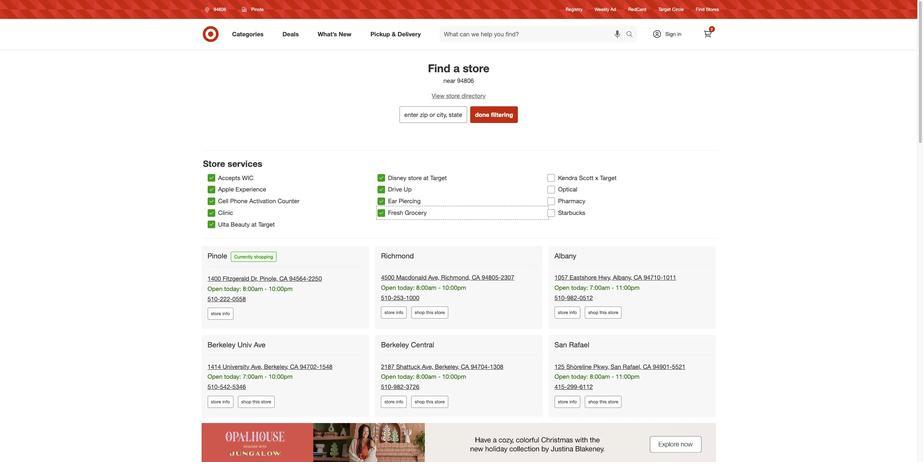 Task type: describe. For each thing, give the bounding box(es) containing it.
open for berkeley central
[[381, 373, 396, 381]]

berkeley central link
[[381, 341, 436, 350]]

dr,
[[251, 275, 258, 282]]

open for pinole
[[208, 285, 223, 293]]

redcard
[[629, 7, 647, 12]]

target circle link
[[659, 6, 684, 13]]

94806 inside find a store near 94806
[[458, 77, 474, 85]]

store right view
[[447, 92, 460, 100]]

1308
[[490, 363, 504, 371]]

berkeley univ ave link
[[208, 341, 267, 350]]

5521
[[673, 363, 686, 371]]

target for ulta beauty at target
[[258, 221, 275, 228]]

categories
[[232, 30, 264, 38]]

1400 fitzgerald dr, pinole, ca 94564-2250 open today: 8:00am - 10:00pm 510-222-0558
[[208, 275, 322, 303]]

info for berkeley central
[[396, 399, 404, 405]]

done filtering
[[475, 111, 514, 118]]

activation
[[249, 197, 276, 205]]

1057 eastshore hwy, albany, ca 94710-1011 link
[[555, 274, 677, 281]]

Cell Phone Activation Counter checkbox
[[208, 198, 215, 205]]

store info for pinole
[[211, 311, 230, 317]]

ave, for berkeley univ ave
[[251, 363, 263, 371]]

ave, for richmond
[[429, 274, 440, 281]]

what's new
[[318, 30, 352, 38]]

store info for san rafael
[[558, 399, 577, 405]]

store down 2187 shattuck ave, berkeley, ca 94704-1308 open today: 8:00am - 10:00pm 510-982-3726
[[435, 399, 445, 405]]

grocery
[[405, 209, 427, 217]]

store down 253-
[[385, 310, 395, 316]]

zip
[[420, 111, 428, 118]]

shop this store for richmond
[[415, 310, 445, 316]]

4500 macdonald ave, richmond, ca 94805-2307 link
[[381, 274, 515, 281]]

&
[[392, 30, 396, 38]]

today: for pinole
[[224, 285, 241, 293]]

currently
[[234, 254, 253, 260]]

1414
[[208, 363, 221, 371]]

today: for albany
[[572, 284, 589, 291]]

kendra scott x target
[[559, 174, 617, 182]]

shop for richmond
[[415, 310, 425, 316]]

- for berkeley central
[[439, 373, 441, 381]]

shop this store button for berkeley central
[[412, 396, 449, 408]]

store down 4500 macdonald ave, richmond, ca 94805-2307 open today: 8:00am - 10:00pm 510-253-1000
[[435, 310, 445, 316]]

8:00am for richmond
[[417, 284, 437, 291]]

new
[[339, 30, 352, 38]]

ca for richmond
[[472, 274, 480, 281]]

94805-
[[482, 274, 501, 281]]

ca for berkeley central
[[461, 363, 470, 371]]

directory
[[462, 92, 486, 100]]

x
[[596, 174, 599, 182]]

510- for pinole
[[208, 295, 220, 303]]

piercing
[[399, 197, 421, 205]]

- for richmond
[[439, 284, 441, 291]]

a
[[454, 61, 460, 75]]

0 vertical spatial san
[[555, 341, 568, 349]]

weekly ad link
[[595, 6, 617, 13]]

pkwy,
[[594, 363, 609, 371]]

find for a
[[428, 61, 451, 75]]

Starbucks checkbox
[[548, 209, 556, 217]]

10:00pm for richmond
[[443, 284, 467, 291]]

deals
[[283, 30, 299, 38]]

info for pinole
[[223, 311, 230, 317]]

shop this store button for san rafael
[[585, 396, 622, 408]]

8:00am for berkeley central
[[417, 373, 437, 381]]

wic
[[242, 174, 254, 182]]

store down "1057 eastshore hwy, albany, ca 94710-1011 open today: 7:00am - 11:00pm 510-982-0512"
[[609, 310, 619, 316]]

pickup & delivery
[[371, 30, 421, 38]]

macdonald
[[397, 274, 427, 281]]

advertisement region
[[202, 423, 717, 462]]

2 link
[[700, 26, 717, 42]]

415-299-6112 link
[[555, 383, 593, 391]]

Accepts WIC checkbox
[[208, 174, 215, 182]]

125
[[555, 363, 565, 371]]

stores
[[707, 7, 720, 12]]

today: for berkeley univ ave
[[224, 373, 241, 381]]

deals link
[[276, 26, 309, 42]]

1414 university ave, berkeley, ca 94702-1548 open today: 7:00am - 10:00pm 510-542-5346
[[208, 363, 333, 391]]

university
[[223, 363, 250, 371]]

view
[[432, 92, 445, 100]]

target inside target circle link
[[659, 7, 671, 12]]

info for san rafael
[[570, 399, 577, 405]]

target for disney store at target
[[431, 174, 447, 182]]

optical
[[559, 186, 578, 193]]

982- for albany
[[567, 294, 580, 302]]

accepts wic
[[218, 174, 254, 182]]

4500
[[381, 274, 395, 281]]

7:00am for albany
[[590, 284, 611, 291]]

pinole,
[[260, 275, 278, 282]]

store info link for pinole
[[208, 308, 233, 320]]

1400 fitzgerald dr, pinole, ca 94564-2250 link
[[208, 275, 322, 282]]

berkeley, for berkeley univ ave
[[264, 363, 289, 371]]

store info for richmond
[[385, 310, 404, 316]]

open for albany
[[555, 284, 570, 291]]

Pharmacy checkbox
[[548, 198, 556, 205]]

253-
[[394, 294, 406, 302]]

today: for berkeley central
[[398, 373, 415, 381]]

Optical checkbox
[[548, 186, 556, 193]]

this for berkeley central
[[426, 399, 434, 405]]

2187
[[381, 363, 395, 371]]

albany,
[[613, 274, 633, 281]]

94710-
[[644, 274, 663, 281]]

clinic
[[218, 209, 233, 217]]

phone
[[230, 197, 248, 205]]

cell phone activation counter
[[218, 197, 300, 205]]

shop this store button for albany
[[585, 307, 622, 319]]

510-982-3726 link
[[381, 383, 420, 391]]

target circle
[[659, 7, 684, 12]]

510- for albany
[[555, 294, 567, 302]]

94806 button
[[200, 3, 234, 16]]

shop for berkeley central
[[415, 399, 425, 405]]

ave
[[254, 341, 266, 349]]

pinole button
[[237, 3, 269, 16]]

shop this store for albany
[[589, 310, 619, 316]]

search
[[623, 31, 641, 38]]

shop this store for san rafael
[[589, 399, 619, 405]]

in
[[678, 31, 682, 37]]

Clinic checkbox
[[208, 209, 215, 217]]

2187 shattuck ave, berkeley, ca 94704-1308 link
[[381, 363, 504, 371]]

kendra
[[559, 174, 578, 182]]

fitzgerald
[[223, 275, 249, 282]]

weekly ad
[[595, 7, 617, 12]]

search button
[[623, 26, 641, 44]]

san inside '125 shoreline pkwy, san rafael, ca 94901-5521 open today: 8:00am - 11:00pm 415-299-6112'
[[611, 363, 622, 371]]

berkeley univ ave
[[208, 341, 266, 349]]

11:00pm inside '125 shoreline pkwy, san rafael, ca 94901-5521 open today: 8:00am - 11:00pm 415-299-6112'
[[616, 373, 640, 381]]

94702-
[[300, 363, 319, 371]]

Ulta Beauty at Target checkbox
[[208, 221, 215, 228]]

apple
[[218, 186, 234, 193]]

drive up
[[388, 186, 412, 193]]

shop this store for berkeley univ ave
[[241, 399, 272, 405]]

apple experience
[[218, 186, 266, 193]]

drive
[[388, 186, 402, 193]]

today: inside '125 shoreline pkwy, san rafael, ca 94901-5521 open today: 8:00am - 11:00pm 415-299-6112'
[[572, 373, 589, 381]]

berkeley for berkeley central
[[381, 341, 409, 349]]

10:00pm for berkeley univ ave
[[269, 373, 293, 381]]

this for san rafael
[[600, 399, 607, 405]]

510- for richmond
[[381, 294, 394, 302]]

albany link
[[555, 251, 578, 260]]

richmond
[[381, 251, 414, 260]]

store down 415-
[[558, 399, 569, 405]]

Ear Piercing checkbox
[[378, 198, 385, 205]]

1011
[[663, 274, 677, 281]]

san rafael link
[[555, 341, 591, 350]]

94901-
[[653, 363, 673, 371]]

ca inside '125 shoreline pkwy, san rafael, ca 94901-5521 open today: 8:00am - 11:00pm 415-299-6112'
[[644, 363, 652, 371]]

415-
[[555, 383, 567, 391]]

10:00pm for berkeley central
[[443, 373, 467, 381]]

510- for berkeley central
[[381, 383, 394, 391]]

shopping
[[254, 254, 273, 260]]

10:00pm for pinole
[[269, 285, 293, 293]]

2187 shattuck ave, berkeley, ca 94704-1308 open today: 8:00am - 10:00pm 510-982-3726
[[381, 363, 504, 391]]

central
[[411, 341, 435, 349]]



Task type: vqa. For each thing, say whether or not it's contained in the screenshot.
'To' in the Return details This item can be returned to any Target store or Target.com. This item must be returned within 90 days of the date it was purchased in store, shipped, delivered by a Shipt shopper, or made ready for pickup. See the return policy for complete information.
no



Task type: locate. For each thing, give the bounding box(es) containing it.
510- inside 1400 fitzgerald dr, pinole, ca 94564-2250 open today: 8:00am - 10:00pm 510-222-0558
[[208, 295, 220, 303]]

store info link down 510-982-0512 link
[[555, 307, 581, 319]]

store info link for albany
[[555, 307, 581, 319]]

0 vertical spatial 982-
[[567, 294, 580, 302]]

1 horizontal spatial berkeley
[[381, 341, 409, 349]]

7:00am for berkeley univ ave
[[243, 373, 263, 381]]

shop this store button for richmond
[[412, 307, 449, 319]]

this for berkeley univ ave
[[253, 399, 260, 405]]

berkeley, for berkeley central
[[435, 363, 460, 371]]

info for albany
[[570, 310, 577, 316]]

8:00am inside 2187 shattuck ave, berkeley, ca 94704-1308 open today: 8:00am - 10:00pm 510-982-3726
[[417, 373, 437, 381]]

store info down 222-
[[211, 311, 230, 317]]

berkeley, inside 2187 shattuck ave, berkeley, ca 94704-1308 open today: 8:00am - 10:00pm 510-982-3726
[[435, 363, 460, 371]]

510- inside 4500 macdonald ave, richmond, ca 94805-2307 open today: 8:00am - 10:00pm 510-253-1000
[[381, 294, 394, 302]]

510- inside "1057 eastshore hwy, albany, ca 94710-1011 open today: 7:00am - 11:00pm 510-982-0512"
[[555, 294, 567, 302]]

510- down 1057
[[555, 294, 567, 302]]

ca inside 1414 university ave, berkeley, ca 94702-1548 open today: 7:00am - 10:00pm 510-542-5346
[[290, 363, 298, 371]]

store info link for san rafael
[[555, 396, 581, 408]]

Disney store at Target checkbox
[[378, 174, 385, 182]]

shop this store button for berkeley univ ave
[[238, 396, 275, 408]]

store info link down 299-
[[555, 396, 581, 408]]

this down 2187 shattuck ave, berkeley, ca 94704-1308 open today: 8:00am - 10:00pm 510-982-3726
[[426, 399, 434, 405]]

510-542-5346 link
[[208, 383, 246, 391]]

1 vertical spatial 11:00pm
[[616, 373, 640, 381]]

ca right albany,
[[634, 274, 643, 281]]

10:00pm down richmond,
[[443, 284, 467, 291]]

this for albany
[[600, 310, 607, 316]]

store services
[[203, 158, 263, 169]]

open inside 1400 fitzgerald dr, pinole, ca 94564-2250 open today: 8:00am - 10:00pm 510-222-0558
[[208, 285, 223, 293]]

this down '125 shoreline pkwy, san rafael, ca 94901-5521 open today: 8:00am - 11:00pm 415-299-6112'
[[600, 399, 607, 405]]

find stores
[[697, 7, 720, 12]]

shattuck
[[397, 363, 421, 371]]

1 vertical spatial san
[[611, 363, 622, 371]]

ca inside "1057 eastshore hwy, albany, ca 94710-1011 open today: 7:00am - 11:00pm 510-982-0512"
[[634, 274, 643, 281]]

shop down 5346
[[241, 399, 252, 405]]

7:00am down hwy,
[[590, 284, 611, 291]]

7:00am up 5346
[[243, 373, 263, 381]]

at
[[424, 174, 429, 182], [252, 221, 257, 228]]

8:00am for pinole
[[243, 285, 263, 293]]

open inside '125 shoreline pkwy, san rafael, ca 94901-5521 open today: 8:00am - 11:00pm 415-299-6112'
[[555, 373, 570, 381]]

enter
[[405, 111, 419, 118]]

today: down shoreline
[[572, 373, 589, 381]]

what's new link
[[312, 26, 361, 42]]

done filtering button
[[471, 106, 518, 123]]

3726
[[406, 383, 420, 391]]

ca for berkeley univ ave
[[290, 363, 298, 371]]

1 horizontal spatial find
[[697, 7, 705, 12]]

beauty
[[231, 221, 250, 228]]

today: inside 1400 fitzgerald dr, pinole, ca 94564-2250 open today: 8:00am - 10:00pm 510-222-0558
[[224, 285, 241, 293]]

what's
[[318, 30, 337, 38]]

10:00pm down 2187 shattuck ave, berkeley, ca 94704-1308 link
[[443, 373, 467, 381]]

0 vertical spatial at
[[424, 174, 429, 182]]

store down 510-982-0512 link
[[558, 310, 569, 316]]

store
[[463, 61, 490, 75], [447, 92, 460, 100], [408, 174, 422, 182], [385, 310, 395, 316], [435, 310, 445, 316], [558, 310, 569, 316], [609, 310, 619, 316], [211, 311, 221, 317], [211, 399, 221, 405], [261, 399, 272, 405], [385, 399, 395, 405], [435, 399, 445, 405], [558, 399, 569, 405], [609, 399, 619, 405]]

hwy,
[[599, 274, 612, 281]]

today: down fitzgerald
[[224, 285, 241, 293]]

4500 macdonald ave, richmond, ca 94805-2307 open today: 8:00am - 10:00pm 510-253-1000
[[381, 274, 515, 302]]

store info down 510-982-0512 link
[[558, 310, 577, 316]]

shop this store
[[415, 310, 445, 316], [589, 310, 619, 316], [241, 399, 272, 405], [415, 399, 445, 405], [589, 399, 619, 405]]

8:00am down pkwy,
[[590, 373, 611, 381]]

94806 down a
[[458, 77, 474, 85]]

ca inside 2187 shattuck ave, berkeley, ca 94704-1308 open today: 8:00am - 10:00pm 510-982-3726
[[461, 363, 470, 371]]

ave, left richmond,
[[429, 274, 440, 281]]

store info down 542-
[[211, 399, 230, 405]]

store info for berkeley central
[[385, 399, 404, 405]]

shop down "1000"
[[415, 310, 425, 316]]

982- down eastshore
[[567, 294, 580, 302]]

ca inside 1400 fitzgerald dr, pinole, ca 94564-2250 open today: 8:00am - 10:00pm 510-222-0558
[[280, 275, 288, 282]]

0 horizontal spatial 982-
[[394, 383, 406, 391]]

today: inside 2187 shattuck ave, berkeley, ca 94704-1308 open today: 8:00am - 10:00pm 510-982-3726
[[398, 373, 415, 381]]

ca inside 4500 macdonald ave, richmond, ca 94805-2307 open today: 8:00am - 10:00pm 510-253-1000
[[472, 274, 480, 281]]

store services group
[[208, 172, 718, 231]]

510- down 4500
[[381, 294, 394, 302]]

today: inside 4500 macdonald ave, richmond, ca 94805-2307 open today: 8:00am - 10:00pm 510-253-1000
[[398, 284, 415, 291]]

open down 2187
[[381, 373, 396, 381]]

berkeley,
[[264, 363, 289, 371], [435, 363, 460, 371]]

store info link down 222-
[[208, 308, 233, 320]]

shop this store down 6112
[[589, 399, 619, 405]]

ca
[[472, 274, 480, 281], [634, 274, 643, 281], [280, 275, 288, 282], [290, 363, 298, 371], [461, 363, 470, 371], [644, 363, 652, 371]]

delivery
[[398, 30, 421, 38]]

this for richmond
[[426, 310, 434, 316]]

510-253-1000 link
[[381, 294, 420, 302]]

0 vertical spatial pinole
[[251, 6, 264, 12]]

today: for richmond
[[398, 284, 415, 291]]

ave,
[[429, 274, 440, 281], [251, 363, 263, 371], [422, 363, 434, 371]]

10:00pm down 1414 university ave, berkeley, ca 94702-1548 link
[[269, 373, 293, 381]]

1 vertical spatial 982-
[[394, 383, 406, 391]]

today:
[[398, 284, 415, 291], [572, 284, 589, 291], [224, 285, 241, 293], [224, 373, 241, 381], [398, 373, 415, 381], [572, 373, 589, 381]]

Kendra Scott x Target checkbox
[[548, 174, 556, 182]]

ave, right university
[[251, 363, 263, 371]]

Fresh Grocery checkbox
[[378, 209, 385, 217]]

cell
[[218, 197, 229, 205]]

shop this store button down 0512
[[585, 307, 622, 319]]

berkeley central
[[381, 341, 435, 349]]

0 horizontal spatial san
[[555, 341, 568, 349]]

pickup
[[371, 30, 390, 38]]

1 vertical spatial 7:00am
[[243, 373, 263, 381]]

store info link down 253-
[[381, 307, 407, 319]]

pinole inside dropdown button
[[251, 6, 264, 12]]

1 horizontal spatial 94806
[[458, 77, 474, 85]]

1 berkeley, from the left
[[264, 363, 289, 371]]

open inside 4500 macdonald ave, richmond, ca 94805-2307 open today: 8:00am - 10:00pm 510-253-1000
[[381, 284, 396, 291]]

info down 510-982-0512 link
[[570, 310, 577, 316]]

store info down the 510-982-3726 link
[[385, 399, 404, 405]]

ca right pinole,
[[280, 275, 288, 282]]

open inside "1057 eastshore hwy, albany, ca 94710-1011 open today: 7:00am - 11:00pm 510-982-0512"
[[555, 284, 570, 291]]

today: down shattuck
[[398, 373, 415, 381]]

rafael
[[570, 341, 590, 349]]

94564-
[[290, 275, 309, 282]]

ave, for berkeley central
[[422, 363, 434, 371]]

info down 542-
[[223, 399, 230, 405]]

982- inside "1057 eastshore hwy, albany, ca 94710-1011 open today: 7:00am - 11:00pm 510-982-0512"
[[567, 294, 580, 302]]

today: down university
[[224, 373, 241, 381]]

shop for berkeley univ ave
[[241, 399, 252, 405]]

ca left 94805-
[[472, 274, 480, 281]]

circle
[[673, 7, 684, 12]]

ave, inside 1414 university ave, berkeley, ca 94702-1548 open today: 7:00am - 10:00pm 510-542-5346
[[251, 363, 263, 371]]

- down '1057 eastshore hwy, albany, ca 94710-1011' 'link'
[[612, 284, 615, 291]]

weekly
[[595, 7, 610, 12]]

8:00am up 3726
[[417, 373, 437, 381]]

- down 1400 fitzgerald dr, pinole, ca 94564-2250 link
[[265, 285, 267, 293]]

8:00am up "1000"
[[417, 284, 437, 291]]

store
[[203, 158, 225, 169]]

1 horizontal spatial pinole
[[251, 6, 264, 12]]

open down 1400
[[208, 285, 223, 293]]

10:00pm down pinole,
[[269, 285, 293, 293]]

1400
[[208, 275, 221, 282]]

125 shoreline pkwy, san rafael, ca 94901-5521 link
[[555, 363, 686, 371]]

store right a
[[463, 61, 490, 75]]

0 vertical spatial 7:00am
[[590, 284, 611, 291]]

0 horizontal spatial pinole
[[208, 251, 227, 260]]

info for richmond
[[396, 310, 404, 316]]

Drive Up checkbox
[[378, 186, 385, 193]]

- for berkeley univ ave
[[265, 373, 267, 381]]

san left rafael
[[555, 341, 568, 349]]

ca for albany
[[634, 274, 643, 281]]

1 vertical spatial find
[[428, 61, 451, 75]]

this down "1057 eastshore hwy, albany, ca 94710-1011 open today: 7:00am - 11:00pm 510-982-0512"
[[600, 310, 607, 316]]

open down 1414
[[208, 373, 223, 381]]

510-982-0512 link
[[555, 294, 593, 302]]

0 vertical spatial find
[[697, 7, 705, 12]]

510-
[[381, 294, 394, 302], [555, 294, 567, 302], [208, 295, 220, 303], [208, 383, 220, 391], [381, 383, 394, 391]]

pharmacy
[[559, 197, 586, 205]]

find inside find stores link
[[697, 7, 705, 12]]

- down 1414 university ave, berkeley, ca 94702-1548 link
[[265, 373, 267, 381]]

at right the beauty
[[252, 221, 257, 228]]

berkeley up 1414
[[208, 341, 236, 349]]

0 horizontal spatial at
[[252, 221, 257, 228]]

shop this store button down 3726
[[412, 396, 449, 408]]

ca for pinole
[[280, 275, 288, 282]]

- for pinole
[[265, 285, 267, 293]]

1 berkeley from the left
[[208, 341, 236, 349]]

registry link
[[566, 6, 583, 13]]

7:00am inside 1414 university ave, berkeley, ca 94702-1548 open today: 7:00am - 10:00pm 510-542-5346
[[243, 373, 263, 381]]

1057 eastshore hwy, albany, ca 94710-1011 open today: 7:00am - 11:00pm 510-982-0512
[[555, 274, 677, 302]]

1 horizontal spatial 982-
[[567, 294, 580, 302]]

10:00pm inside 4500 macdonald ave, richmond, ca 94805-2307 open today: 8:00am - 10:00pm 510-253-1000
[[443, 284, 467, 291]]

at right disney
[[424, 174, 429, 182]]

today: down macdonald
[[398, 284, 415, 291]]

- inside "1057 eastshore hwy, albany, ca 94710-1011 open today: 7:00am - 11:00pm 510-982-0512"
[[612, 284, 615, 291]]

store down 222-
[[211, 311, 221, 317]]

find a store near 94806
[[428, 61, 490, 85]]

510- inside 1414 university ave, berkeley, ca 94702-1548 open today: 7:00am - 10:00pm 510-542-5346
[[208, 383, 220, 391]]

find for stores
[[697, 7, 705, 12]]

view store directory
[[432, 92, 486, 100]]

store info for albany
[[558, 310, 577, 316]]

enter zip or city, state button
[[400, 106, 468, 123]]

-
[[439, 284, 441, 291], [612, 284, 615, 291], [265, 285, 267, 293], [265, 373, 267, 381], [439, 373, 441, 381], [612, 373, 615, 381]]

8:00am inside '125 shoreline pkwy, san rafael, ca 94901-5521 open today: 8:00am - 11:00pm 415-299-6112'
[[590, 373, 611, 381]]

pinole up categories link
[[251, 6, 264, 12]]

sign
[[666, 31, 676, 37]]

at for beauty
[[252, 221, 257, 228]]

today: inside 1414 university ave, berkeley, ca 94702-1548 open today: 7:00am - 10:00pm 510-542-5346
[[224, 373, 241, 381]]

store inside group
[[408, 174, 422, 182]]

ear
[[388, 197, 397, 205]]

find inside find a store near 94806
[[428, 61, 451, 75]]

8:00am down the dr,
[[243, 285, 263, 293]]

5346
[[233, 383, 246, 391]]

0 horizontal spatial berkeley
[[208, 341, 236, 349]]

berkeley up 2187
[[381, 341, 409, 349]]

10:00pm inside 2187 shattuck ave, berkeley, ca 94704-1308 open today: 8:00am - 10:00pm 510-982-3726
[[443, 373, 467, 381]]

berkeley for berkeley univ ave
[[208, 341, 236, 349]]

510- down 2187
[[381, 383, 394, 391]]

1 horizontal spatial berkeley,
[[435, 363, 460, 371]]

open for berkeley univ ave
[[208, 373, 223, 381]]

- down 125 shoreline pkwy, san rafael, ca 94901-5521 link
[[612, 373, 615, 381]]

510- down 1400
[[208, 295, 220, 303]]

rafael,
[[623, 363, 642, 371]]

store up up
[[408, 174, 422, 182]]

ca left 94702-
[[290, 363, 298, 371]]

categories link
[[226, 26, 273, 42]]

ear piercing
[[388, 197, 421, 205]]

7:00am
[[590, 284, 611, 291], [243, 373, 263, 381]]

store down the 510-982-3726 link
[[385, 399, 395, 405]]

berkeley, left '94704-'
[[435, 363, 460, 371]]

info for berkeley univ ave
[[223, 399, 230, 405]]

redcard link
[[629, 6, 647, 13]]

today: down eastshore
[[572, 284, 589, 291]]

0 horizontal spatial 7:00am
[[243, 373, 263, 381]]

ave, inside 2187 shattuck ave, berkeley, ca 94704-1308 open today: 8:00am - 10:00pm 510-982-3726
[[422, 363, 434, 371]]

this down 4500 macdonald ave, richmond, ca 94805-2307 open today: 8:00am - 10:00pm 510-253-1000
[[426, 310, 434, 316]]

shop this store down 5346
[[241, 399, 272, 405]]

accepts
[[218, 174, 241, 182]]

- inside 4500 macdonald ave, richmond, ca 94805-2307 open today: 8:00am - 10:00pm 510-253-1000
[[439, 284, 441, 291]]

1 vertical spatial at
[[252, 221, 257, 228]]

store info link down 542-
[[208, 396, 233, 408]]

- inside '125 shoreline pkwy, san rafael, ca 94901-5521 open today: 8:00am - 11:00pm 415-299-6112'
[[612, 373, 615, 381]]

- inside 1414 university ave, berkeley, ca 94702-1548 open today: 7:00am - 10:00pm 510-542-5346
[[265, 373, 267, 381]]

shop for albany
[[589, 310, 599, 316]]

510- for berkeley univ ave
[[208, 383, 220, 391]]

- for albany
[[612, 284, 615, 291]]

10:00pm inside 1414 university ave, berkeley, ca 94702-1548 open today: 7:00am - 10:00pm 510-542-5346
[[269, 373, 293, 381]]

ave, inside 4500 macdonald ave, richmond, ca 94805-2307 open today: 8:00am - 10:00pm 510-253-1000
[[429, 274, 440, 281]]

starbucks
[[559, 209, 586, 217]]

1 horizontal spatial san
[[611, 363, 622, 371]]

10:00pm inside 1400 fitzgerald dr, pinole, ca 94564-2250 open today: 8:00am - 10:00pm 510-222-0558
[[269, 285, 293, 293]]

store inside find a store near 94806
[[463, 61, 490, 75]]

shop down 0512
[[589, 310, 599, 316]]

store info link for berkeley central
[[381, 396, 407, 408]]

0 vertical spatial 94806
[[214, 6, 226, 12]]

0 vertical spatial 11:00pm
[[616, 284, 640, 291]]

0512
[[580, 294, 593, 302]]

shop this store button down 6112
[[585, 396, 622, 408]]

ave, right shattuck
[[422, 363, 434, 371]]

1 horizontal spatial 7:00am
[[590, 284, 611, 291]]

8:00am inside 1400 fitzgerald dr, pinole, ca 94564-2250 open today: 8:00am - 10:00pm 510-222-0558
[[243, 285, 263, 293]]

shop this store down "1000"
[[415, 310, 445, 316]]

2 berkeley from the left
[[381, 341, 409, 349]]

shop this store for berkeley central
[[415, 399, 445, 405]]

berkeley, inside 1414 university ave, berkeley, ca 94702-1548 open today: 7:00am - 10:00pm 510-542-5346
[[264, 363, 289, 371]]

berkeley, down 'ave'
[[264, 363, 289, 371]]

1 vertical spatial 94806
[[458, 77, 474, 85]]

sign in
[[666, 31, 682, 37]]

store info down 253-
[[385, 310, 404, 316]]

shop for san rafael
[[589, 399, 599, 405]]

0558
[[233, 295, 246, 303]]

open for richmond
[[381, 284, 396, 291]]

info down 222-
[[223, 311, 230, 317]]

shop this store down 0512
[[589, 310, 619, 316]]

today: inside "1057 eastshore hwy, albany, ca 94710-1011 open today: 7:00am - 11:00pm 510-982-0512"
[[572, 284, 589, 291]]

info down the 510-982-3726 link
[[396, 399, 404, 405]]

store down 1414 university ave, berkeley, ca 94702-1548 open today: 7:00am - 10:00pm 510-542-5346
[[261, 399, 272, 405]]

san right pkwy,
[[611, 363, 622, 371]]

store info down 299-
[[558, 399, 577, 405]]

shop this store down 3726
[[415, 399, 445, 405]]

pinole up 1400
[[208, 251, 227, 260]]

store info link for richmond
[[381, 307, 407, 319]]

shop down 6112
[[589, 399, 599, 405]]

disney store at target
[[388, 174, 447, 182]]

find stores link
[[697, 6, 720, 13]]

What can we help you find? suggestions appear below search field
[[440, 26, 628, 42]]

info down 253-
[[396, 310, 404, 316]]

0 horizontal spatial berkeley,
[[264, 363, 289, 371]]

11:00pm inside "1057 eastshore hwy, albany, ca 94710-1011 open today: 7:00am - 11:00pm 510-982-0512"
[[616, 284, 640, 291]]

94806 inside dropdown button
[[214, 6, 226, 12]]

find
[[697, 7, 705, 12], [428, 61, 451, 75]]

store info link for berkeley univ ave
[[208, 396, 233, 408]]

8:00am inside 4500 macdonald ave, richmond, ca 94805-2307 open today: 8:00am - 10:00pm 510-253-1000
[[417, 284, 437, 291]]

1 vertical spatial pinole
[[208, 251, 227, 260]]

2 11:00pm from the top
[[616, 373, 640, 381]]

Apple Experience checkbox
[[208, 186, 215, 193]]

open inside 1414 university ave, berkeley, ca 94702-1548 open today: 7:00am - 10:00pm 510-542-5346
[[208, 373, 223, 381]]

open
[[381, 284, 396, 291], [555, 284, 570, 291], [208, 285, 223, 293], [208, 373, 223, 381], [381, 373, 396, 381], [555, 373, 570, 381]]

2307
[[501, 274, 515, 281]]

94704-
[[471, 363, 490, 371]]

store down 542-
[[211, 399, 221, 405]]

store info for berkeley univ ave
[[211, 399, 230, 405]]

510- inside 2187 shattuck ave, berkeley, ca 94704-1308 open today: 8:00am - 10:00pm 510-982-3726
[[381, 383, 394, 391]]

richmond,
[[442, 274, 471, 281]]

ca right the rafael,
[[644, 363, 652, 371]]

ulta beauty at target
[[218, 221, 275, 228]]

done
[[475, 111, 490, 118]]

2 berkeley, from the left
[[435, 363, 460, 371]]

982- inside 2187 shattuck ave, berkeley, ca 94704-1308 open today: 8:00am - 10:00pm 510-982-3726
[[394, 383, 406, 391]]

94806 left pinole dropdown button on the top of the page
[[214, 6, 226, 12]]

7:00am inside "1057 eastshore hwy, albany, ca 94710-1011 open today: 7:00am - 11:00pm 510-982-0512"
[[590, 284, 611, 291]]

find up the near
[[428, 61, 451, 75]]

0 horizontal spatial 94806
[[214, 6, 226, 12]]

store down '125 shoreline pkwy, san rafael, ca 94901-5521 open today: 8:00am - 11:00pm 415-299-6112'
[[609, 399, 619, 405]]

ad
[[611, 7, 617, 12]]

or
[[430, 111, 435, 118]]

11:00pm down albany,
[[616, 284, 640, 291]]

store info link
[[381, 307, 407, 319], [555, 307, 581, 319], [208, 308, 233, 320], [208, 396, 233, 408], [381, 396, 407, 408], [555, 396, 581, 408]]

- inside 1400 fitzgerald dr, pinole, ca 94564-2250 open today: 8:00am - 10:00pm 510-222-0558
[[265, 285, 267, 293]]

at for store
[[424, 174, 429, 182]]

info down 299-
[[570, 399, 577, 405]]

222-
[[220, 295, 233, 303]]

target for kendra scott x target
[[601, 174, 617, 182]]

up
[[404, 186, 412, 193]]

open inside 2187 shattuck ave, berkeley, ca 94704-1308 open today: 8:00am - 10:00pm 510-982-3726
[[381, 373, 396, 381]]

1057
[[555, 274, 569, 281]]

shop this store button down 5346
[[238, 396, 275, 408]]

0 horizontal spatial find
[[428, 61, 451, 75]]

counter
[[278, 197, 300, 205]]

94806
[[214, 6, 226, 12], [458, 77, 474, 85]]

510- down 1414
[[208, 383, 220, 391]]

982- for berkeley central
[[394, 383, 406, 391]]

1 horizontal spatial at
[[424, 174, 429, 182]]

richmond link
[[381, 251, 416, 260]]

1 11:00pm from the top
[[616, 284, 640, 291]]

- inside 2187 shattuck ave, berkeley, ca 94704-1308 open today: 8:00am - 10:00pm 510-982-3726
[[439, 373, 441, 381]]

open down 1057
[[555, 284, 570, 291]]



